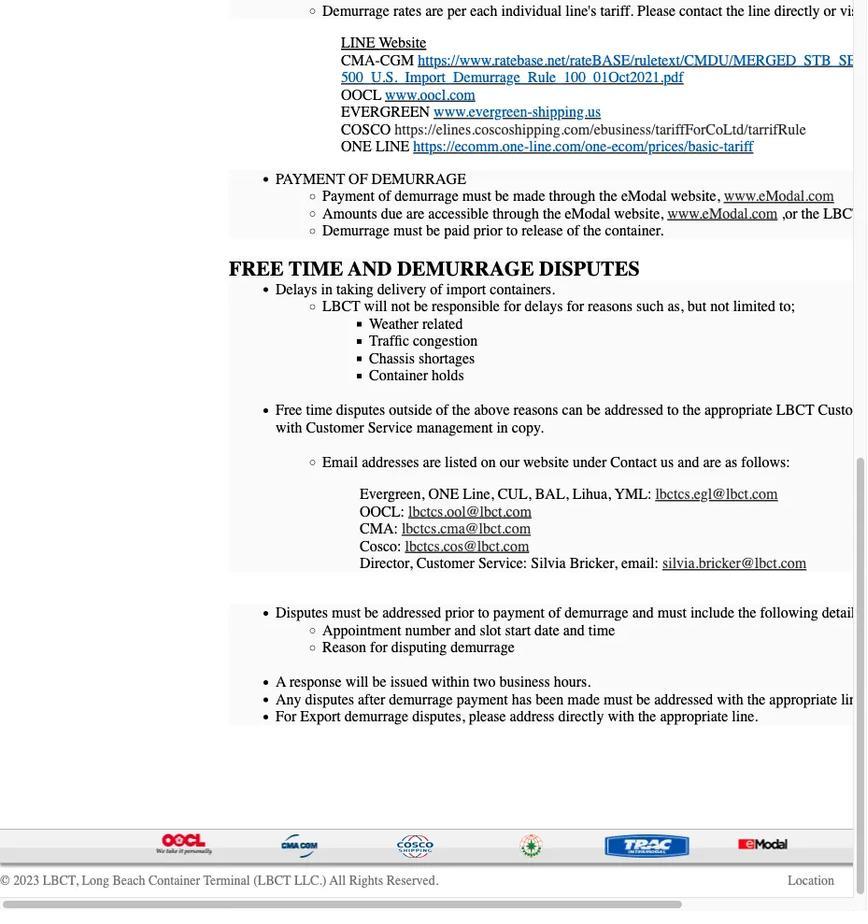 Task type: locate. For each thing, give the bounding box(es) containing it.
1 vertical spatial directly
[[559, 708, 604, 725]]

are left per
[[425, 2, 444, 19]]

disputes left outside
[[336, 401, 385, 419]]

free time and demurrage disputes
[[229, 257, 640, 280]]

demurrage up line website in the top left of the page
[[322, 2, 390, 19]]

long
[[82, 873, 109, 888]]

1 horizontal spatial website,
[[671, 187, 720, 205]]

with right "been" on the right of the page
[[608, 708, 635, 725]]

reasons left such
[[588, 298, 633, 315]]

location link
[[788, 873, 835, 888]]

line
[[341, 34, 375, 51], [376, 138, 410, 155]]

lbct down time
[[322, 298, 361, 315]]

0 horizontal spatial container
[[149, 873, 200, 888]]

1 vertical spatial one
[[429, 486, 459, 503]]

w
[[865, 205, 867, 222]]

payment down 'service:' at the right bottom of the page
[[493, 604, 545, 622]]

each
[[470, 2, 498, 19]]

for left delays
[[504, 298, 521, 315]]

demurrage up paid
[[395, 187, 459, 205]]

1 horizontal spatial lbct
[[777, 401, 815, 419]]

0 vertical spatial container
[[369, 367, 428, 384]]

and right us
[[678, 453, 700, 471]]

0 vertical spatial lbct
[[824, 205, 862, 222]]

addressed inside free time disputes outside of the above reasons can be addressed to the appropriate lbct custome
[[605, 401, 664, 419]]

addressed inside any disputes after demurrage payment has been made must be addressed with the appropriate line. for export demurrage disputes, please address directly with the appropriate line.​
[[655, 691, 713, 708]]

one up the of
[[341, 138, 372, 155]]

container.
[[605, 222, 664, 239]]

details:
[[822, 604, 866, 622]]

be right accessible
[[495, 187, 509, 205]]

1 vertical spatial time
[[589, 622, 615, 639]]

tariff.
[[601, 2, 634, 19]]

one inside the evergreen, one line, cul, bal, lihua, yml: lbctcs.egl@lbct.com oocl: lbctcs.ool@lbct.com cma: lbctcs.cma@lbct.com ​cosco: lbctcs.cos@lbct.com director, customer service: silvia bricker, email: silvia.bricker@lbct.com
[[429, 486, 459, 503]]

will inside delays in taking delivery of import containers. lbct will not be responsible for delays for reasons such as, but not limited to; weather related traffic congestion chassis shortages container holds
[[364, 298, 387, 315]]

addressed left the line.​
[[655, 691, 713, 708]]

2 vertical spatial to
[[478, 604, 490, 622]]

import
[[446, 280, 486, 298]]

please
[[638, 2, 676, 19]]

0 vertical spatial directly
[[775, 2, 820, 19]]

0 vertical spatial prior
[[474, 222, 503, 239]]

addresses
[[362, 453, 419, 471]]

1 vertical spatial prior
[[445, 604, 474, 622]]

directly down the hours.
[[559, 708, 604, 725]]

2 horizontal spatial lbct
[[824, 205, 862, 222]]

2 demurrage from the top
[[322, 222, 390, 239]]

to up us
[[667, 401, 679, 419]]

1 horizontal spatial one
[[429, 486, 459, 503]]

made up release
[[513, 187, 546, 205]]

be
[[495, 187, 509, 205], [426, 222, 440, 239], [414, 298, 428, 315], [587, 401, 601, 419], [365, 604, 379, 622], [373, 673, 387, 691], [637, 691, 651, 708]]

www.emodal.com
[[724, 187, 834, 205], [668, 205, 778, 222]]

2 horizontal spatial to
[[667, 401, 679, 419]]

for right reason
[[370, 639, 388, 656]]

of right the of
[[379, 187, 391, 205]]

of left import
[[430, 280, 443, 298]]

lbct left w at right top
[[824, 205, 862, 222]]

of inside delays in taking delivery of import containers. lbct will not be responsible for delays for reasons such as, but not limited to; weather related traffic congestion chassis shortages container holds
[[430, 280, 443, 298]]

1 horizontal spatial to
[[506, 222, 518, 239]]

director,
[[360, 555, 413, 572]]

0 vertical spatial will
[[364, 298, 387, 315]]

the
[[726, 2, 745, 19], [600, 187, 618, 205], [543, 205, 561, 222], [802, 205, 820, 222], [583, 222, 602, 239], [452, 401, 471, 419], [683, 401, 701, 419], [738, 604, 757, 622], [748, 691, 766, 708], [638, 708, 657, 725]]

time inside 'disputes must be addressed prior to payment of demurrage and must include the following details: appointment number and slot start date and time'
[[589, 622, 615, 639]]

be left issued
[[373, 673, 387, 691]]

www.oocl.com link
[[385, 86, 476, 103]]

1 horizontal spatial not
[[711, 298, 730, 315]]

must right the hours.
[[604, 691, 633, 708]]

lbct left custome at the right of the page
[[777, 401, 815, 419]]

as
[[725, 453, 738, 471]]

delays in taking delivery of import containers. lbct will not be responsible for delays for reasons such as, but not limited to; weather related traffic congestion chassis shortages container holds
[[276, 280, 795, 384]]

and right date
[[563, 622, 585, 639]]

appropriate left line.
[[770, 691, 838, 708]]

directly left or
[[775, 2, 820, 19]]

not up traffic at the top left
[[391, 298, 410, 315]]

addressed up reason for disputing demurrage
[[383, 604, 441, 622]]

0 horizontal spatial lbct
[[322, 298, 361, 315]]

0 horizontal spatial one
[[341, 138, 372, 155]]

one
[[341, 138, 372, 155], [429, 486, 459, 503]]

lbctcs.ool@lbct.com link
[[408, 503, 532, 520]]

will down reason
[[346, 673, 369, 691]]

cma-cgm
[[341, 51, 418, 69]]

following
[[760, 604, 819, 622]]

of for must
[[379, 187, 391, 205]]

0 horizontal spatial website,
[[614, 205, 664, 222]]

0 vertical spatial reasons
[[588, 298, 633, 315]]

not
[[391, 298, 410, 315], [711, 298, 730, 315]]

demurrage
[[372, 170, 466, 187], [397, 257, 534, 280]]

appropriate for line.
[[770, 691, 838, 708]]

lbctcs.cma@lbct.com link
[[402, 520, 531, 537]]

appropriate left the line.​
[[660, 708, 728, 725]]

container right the 'beach'
[[149, 873, 200, 888]]

to;
[[780, 298, 795, 315]]

demurrage down payment
[[322, 222, 390, 239]]

0 horizontal spatial reasons
[[514, 401, 559, 419]]

1 horizontal spatial for
[[504, 298, 521, 315]]

demurrage rates are per each individual line's tariff.  please contact the line directly or visit 
[[322, 2, 867, 19]]

reasons inside delays in taking delivery of import containers. lbct will not be responsible for delays for reasons such as, but not limited to; weather related traffic congestion chassis shortages container holds
[[588, 298, 633, 315]]

custome
[[818, 401, 867, 419]]

will
[[364, 298, 387, 315], [346, 673, 369, 691]]

made inside any disputes after demurrage payment has been made must be addressed with the appropriate line. for export demurrage disputes, please address directly with the appropriate line.​
[[568, 691, 600, 708]]

and
[[348, 257, 392, 280]]

1 vertical spatial addressed
[[383, 604, 441, 622]]

delays
[[525, 298, 563, 315]]

lbctcs.egl@lbct.com
[[656, 486, 778, 503]]

lbct inside delays in taking delivery of import containers. lbct will not be responsible for delays for reasons such as, but not limited to; weather related traffic congestion chassis shortages container holds
[[322, 298, 361, 315]]

response
[[289, 673, 342, 691]]

1 horizontal spatial time
[[589, 622, 615, 639]]

0 horizontal spatial directly
[[559, 708, 604, 725]]

made right "been" on the right of the page
[[568, 691, 600, 708]]

prior right paid
[[474, 222, 503, 239]]

cul,
[[498, 486, 532, 503]]

ecom/prices/basic-
[[612, 138, 724, 155]]

www.emodal.com left ,or
[[668, 205, 778, 222]]

related
[[422, 315, 463, 332]]

be down free time and demurrage disputes
[[414, 298, 428, 315]]

through right accessible
[[493, 205, 539, 222]]

1 horizontal spatial container
[[369, 367, 428, 384]]

1 vertical spatial demurrage
[[397, 257, 534, 280]]

reasons left can
[[514, 401, 559, 419]]

not right but
[[711, 298, 730, 315]]

hours.
[[554, 673, 591, 691]]

payment left 'has'
[[457, 691, 508, 708]]

of right the start on the right bottom of page
[[549, 604, 561, 622]]

0 vertical spatial demurrage
[[372, 170, 466, 187]]

appropriate up as on the right of the page
[[705, 401, 773, 419]]

location
[[788, 873, 835, 888]]

delays
[[276, 280, 317, 298]]

0 horizontal spatial to
[[478, 604, 490, 622]]

with down include in the right of the page
[[717, 691, 744, 708]]

disputing
[[391, 639, 447, 656]]

traffic
[[369, 332, 409, 350]]

1 vertical spatial payment
[[457, 691, 508, 708]]

1 horizontal spatial made
[[568, 691, 600, 708]]

addressed up contact
[[605, 401, 664, 419]]

line down evergreen
[[376, 138, 410, 155]]

demurrage up responsible
[[397, 257, 534, 280]]

of right release
[[567, 222, 580, 239]]

container down traffic at the top left
[[369, 367, 428, 384]]

payment inside 'disputes must be addressed prior to payment of demurrage and must include the following details: appointment number and slot start date and time'
[[493, 604, 545, 622]]

number
[[405, 622, 451, 639]]

www.emodal.com link left ,or
[[668, 205, 778, 222]]

2 vertical spatial lbct
[[777, 401, 815, 419]]

evergreen,
[[360, 486, 425, 503]]

time
[[306, 401, 333, 419], [589, 622, 615, 639]]

(lbct
[[254, 873, 291, 888]]

addressed
[[605, 401, 664, 419], [383, 604, 441, 622], [655, 691, 713, 708]]

such
[[637, 298, 664, 315]]

slot
[[480, 622, 502, 639]]

lbctcs.egl@lbct.com link
[[656, 486, 778, 503]]

appropriate
[[705, 401, 773, 419], [770, 691, 838, 708], [660, 708, 728, 725]]

1 vertical spatial made
[[568, 691, 600, 708]]

0 vertical spatial addressed
[[605, 401, 664, 419]]

are right due
[[406, 205, 425, 222]]

1 horizontal spatial reasons
[[588, 298, 633, 315]]

www.emodal.com link for payment of demurrage must be made through the emodal website,
[[724, 187, 834, 205]]

directly
[[775, 2, 820, 19], [559, 708, 604, 725]]

to left the start on the right bottom of page
[[478, 604, 490, 622]]

www.emodal.com link for amounts due are accessible through the emodal website,
[[668, 205, 778, 222]]

be right the hours.
[[637, 691, 651, 708]]

must up free time and demurrage disputes
[[394, 222, 423, 239]]

0 horizontal spatial emodal
[[565, 205, 611, 222]]

to inside 'disputes must be addressed prior to payment of demurrage and must include the following details: appointment number and slot start date and time'
[[478, 604, 490, 622]]

email addresses are listed on our website under contact us and are as follows:
[[322, 453, 791, 471]]

be right can
[[587, 401, 601, 419]]

0 horizontal spatial not
[[391, 298, 410, 315]]

demurrage inside the payment of demurrage payment of demurrage must be made through the emodal website, www.emodal.com amounts due are accessible through the emodal website, www.emodal.com ,or the lbct w demurrage must be paid prior to release of the container.
[[372, 170, 466, 187]]

0 vertical spatial payment
[[493, 604, 545, 622]]

www.emodal.com link
[[724, 187, 834, 205], [668, 205, 778, 222]]

line left cgm
[[341, 34, 375, 51]]

appropriate inside free time disputes outside of the above reasons can be addressed to the appropriate lbct custome
[[705, 401, 773, 419]]

1 vertical spatial line
[[376, 138, 410, 155]]

demurrage down bricker,
[[565, 604, 629, 622]]

in
[[321, 280, 333, 298]]

1 vertical spatial reasons
[[514, 401, 559, 419]]

1 vertical spatial demurrage
[[322, 222, 390, 239]]

emodal up container.
[[622, 187, 667, 205]]

beach
[[113, 873, 145, 888]]

1 vertical spatial lbct
[[322, 298, 361, 315]]

amounts
[[322, 205, 377, 222]]

1 vertical spatial disputes
[[305, 691, 354, 708]]

cma-
[[341, 51, 380, 69]]

0 vertical spatial one
[[341, 138, 372, 155]]

and left slot
[[455, 622, 476, 639]]

prior left slot
[[445, 604, 474, 622]]

0 vertical spatial to
[[506, 222, 518, 239]]

emodal right release
[[565, 205, 611, 222]]

addressed inside 'disputes must be addressed prior to payment of demurrage and must include the following details: appointment number and slot start date and time'
[[383, 604, 441, 622]]

be inside delays in taking delivery of import containers. lbct will not be responsible for delays for reasons such as, but not limited to; weather related traffic congestion chassis shortages container holds
[[414, 298, 428, 315]]

a response will be issued within two business hours.
[[276, 673, 591, 691]]

www.emodal.com link down the tariff
[[724, 187, 834, 205]]

0 vertical spatial made
[[513, 187, 546, 205]]

of inside free time disputes outside of the above reasons can be addressed to the appropriate lbct custome
[[436, 401, 449, 419]]

disputes
[[539, 257, 640, 280]]

disputes right any
[[305, 691, 354, 708]]

through up release
[[549, 187, 596, 205]]

disputes
[[336, 401, 385, 419], [305, 691, 354, 708]]

holds
[[432, 367, 464, 384]]

lbctcs.cma@lbct.com
[[402, 520, 531, 537]]

must left include in the right of the page
[[658, 604, 687, 622]]

of right outside
[[436, 401, 449, 419]]

0 vertical spatial demurrage
[[322, 2, 390, 19]]

addressed for reasons
[[605, 401, 664, 419]]

time right date
[[589, 622, 615, 639]]

one left line,
[[429, 486, 459, 503]]

of inside 'disputes must be addressed prior to payment of demurrage and must include the following details: appointment number and slot start date and time'
[[549, 604, 561, 622]]

be up reason
[[365, 604, 379, 622]]

0 horizontal spatial time
[[306, 401, 333, 419]]

for right delays
[[567, 298, 584, 315]]

all
[[330, 873, 346, 888]]

must up paid
[[462, 187, 492, 205]]

will up traffic at the top left
[[364, 298, 387, 315]]

2 vertical spatial addressed
[[655, 691, 713, 708]]

of for containers.
[[430, 280, 443, 298]]

0 vertical spatial time
[[306, 401, 333, 419]]

demurrage up two
[[451, 639, 515, 656]]

lbctcs.ool@lbct.com
[[408, 503, 532, 520]]

0 vertical spatial disputes
[[336, 401, 385, 419]]

visit
[[840, 2, 866, 19]]

time right free
[[306, 401, 333, 419]]

0 horizontal spatial made
[[513, 187, 546, 205]]

a
[[276, 673, 286, 691]]

llc.)
[[294, 873, 327, 888]]

address
[[510, 708, 555, 725]]

to left release
[[506, 222, 518, 239]]

follows:
[[742, 453, 791, 471]]

above
[[474, 401, 510, 419]]

due
[[381, 205, 403, 222]]

0 horizontal spatial through
[[493, 205, 539, 222]]

1 vertical spatial to
[[667, 401, 679, 419]]

payment
[[493, 604, 545, 622], [457, 691, 508, 708]]

be inside any disputes after demurrage payment has been made must be addressed with the appropriate line. for export demurrage disputes, please address directly with the appropriate line.​
[[637, 691, 651, 708]]

evergreen
[[341, 103, 430, 121]]

demurrage up due
[[372, 170, 466, 187]]



Task type: describe. For each thing, give the bounding box(es) containing it.
any
[[276, 691, 302, 708]]

delivery
[[378, 280, 427, 298]]

customer
[[417, 555, 475, 572]]

rates
[[394, 2, 422, 19]]

be left paid
[[426, 222, 440, 239]]

disputes must be addressed prior to payment of demurrage and must include the following details: appointment number and slot start date and time
[[276, 604, 866, 639]]

https://elines.coscoshipping.com/ebusiness/tariffforcoltd/tarrifrule link
[[395, 121, 807, 138]]

disputes inside any disputes after demurrage payment has been made must be addressed with the appropriate line. for export demurrage disputes, please address directly with the appropriate line.​
[[305, 691, 354, 708]]

of
[[349, 170, 368, 187]]

1 horizontal spatial through
[[549, 187, 596, 205]]

containers.
[[490, 280, 555, 298]]

addressed for made
[[655, 691, 713, 708]]

https://www.ratebase.net/ratebase/ruletext/cmdu/merged_stb_segm link
[[341, 51, 867, 86]]

oocl www.oocl.com evergreen www.evergreen-shipping.us cosco https://elines.coscoshipping.com/ebusiness/tariffforcoltd/tarrifrule one line https://ecomm.one-line.com/one-ecom/prices/basic-tariff
[[341, 86, 807, 155]]

lbct,
[[43, 873, 78, 888]]

free time disputes outside of the above reasons can be addressed to the appropriate lbct custome
[[276, 401, 867, 436]]

under
[[573, 453, 607, 471]]

directly inside any disputes after demurrage payment has been made must be addressed with the appropriate line. for export demurrage disputes, please address directly with the appropriate line.​
[[559, 708, 604, 725]]

business
[[500, 673, 550, 691]]

0 horizontal spatial for
[[370, 639, 388, 656]]

lbctcs.cos@lbct.com link
[[405, 537, 529, 555]]

payment of demurrage payment of demurrage must be made through the emodal website, www.emodal.com amounts due are accessible through the emodal website, www.emodal.com ,or the lbct w demurrage must be paid prior to release of the container.
[[276, 170, 867, 239]]

prior inside the payment of demurrage payment of demurrage must be made through the emodal website, www.emodal.com amounts due are accessible through the emodal website, www.emodal.com ,or the lbct w demurrage must be paid prior to release of the container.
[[474, 222, 503, 239]]

must up reason
[[332, 604, 361, 622]]

are left listed
[[423, 453, 441, 471]]

2 not from the left
[[711, 298, 730, 315]]

congestion
[[413, 332, 478, 350]]

or
[[824, 2, 837, 19]]

service:
[[478, 555, 528, 572]]

start
[[505, 622, 531, 639]]

evergreen, one line, cul, bal, lihua, yml: lbctcs.egl@lbct.com oocl: lbctcs.ool@lbct.com cma: lbctcs.cma@lbct.com ​cosco: lbctcs.cos@lbct.com director, customer service: silvia bricker, email: silvia.bricker@lbct.com
[[360, 486, 807, 572]]

the inside 'disputes must be addressed prior to payment of demurrage and must include the following details: appointment number and slot start date and time'
[[738, 604, 757, 622]]

payment
[[322, 187, 375, 205]]

contact
[[680, 2, 723, 19]]

issued
[[390, 673, 428, 691]]

yml:
[[615, 486, 652, 503]]

time
[[289, 257, 343, 280]]

https://ecomm.one-
[[413, 138, 529, 155]]

1 horizontal spatial emodal
[[622, 187, 667, 205]]

time inside free time disputes outside of the above reasons can be addressed to the appropriate lbct custome
[[306, 401, 333, 419]]

accessible
[[428, 205, 489, 222]]

© 2023 lbct, long beach container terminal (lbct llc.) all rights reserved.
[[0, 873, 439, 888]]

two
[[474, 673, 496, 691]]

disputes inside free time disputes outside of the above reasons can be addressed to the appropriate lbct custome
[[336, 401, 385, 419]]

reason for disputing demurrage
[[322, 639, 515, 656]]

cosco
[[341, 121, 391, 138]]

1 demurrage from the top
[[322, 2, 390, 19]]

shortages
[[419, 350, 475, 367]]

email
[[322, 453, 358, 471]]

www.oocl.com
[[385, 86, 476, 103]]

demurrage inside the payment of demurrage payment of demurrage must be made through the emodal website, www.emodal.com amounts due are accessible through the emodal website, www.emodal.com ,or the lbct w demurrage must be paid prior to release of the container.
[[322, 222, 390, 239]]

line,
[[463, 486, 494, 503]]

made inside the payment of demurrage payment of demurrage must be made through the emodal website, www.emodal.com amounts due are accessible through the emodal website, www.emodal.com ,or the lbct w demurrage must be paid prior to release of the container.
[[513, 187, 546, 205]]

bricker,
[[570, 555, 618, 572]]

appointment
[[322, 622, 401, 639]]

https://ecomm.one-line.com/one-ecom/prices/basic-tariff link
[[413, 138, 754, 155]]

paid
[[444, 222, 470, 239]]

individual
[[501, 2, 562, 19]]

1 not from the left
[[391, 298, 410, 315]]

silvia.bricker@lbct.com
[[663, 555, 807, 572]]

us
[[661, 453, 674, 471]]

oocl
[[341, 86, 382, 103]]

appropriate for lbct
[[705, 401, 773, 419]]

please
[[469, 708, 506, 725]]

disputes
[[276, 604, 328, 622]]

demurrage down issued
[[345, 708, 409, 725]]

lbct inside free time disputes outside of the above reasons can be addressed to the appropriate lbct custome
[[777, 401, 815, 419]]

1 vertical spatial container
[[149, 873, 200, 888]]

demurrage right after
[[389, 691, 453, 708]]

1 horizontal spatial with
[[717, 691, 744, 708]]

2 horizontal spatial for
[[567, 298, 584, 315]]

payment inside any disputes after demurrage payment has been made must be addressed with the appropriate line. for export demurrage disputes, please address directly with the appropriate line.​
[[457, 691, 508, 708]]

and down email:
[[633, 604, 654, 622]]

website
[[524, 453, 569, 471]]

lbctcs.cos@lbct.com
[[405, 537, 529, 555]]

free
[[229, 257, 284, 280]]

shipping.us
[[533, 103, 601, 121]]

container inside delays in taking delivery of import containers. lbct will not be responsible for delays for reasons such as, but not limited to; weather related traffic congestion chassis shortages container holds
[[369, 367, 428, 384]]

tariff
[[724, 138, 754, 155]]

any disputes after demurrage payment has been made must be addressed with the appropriate line. for export demurrage disputes, please address directly with the appropriate line.​
[[276, 691, 867, 725]]

reserved.
[[387, 873, 439, 888]]

release
[[522, 222, 563, 239]]

line.com/one-
[[529, 138, 612, 155]]

line inside oocl www.oocl.com evergreen www.evergreen-shipping.us cosco https://elines.coscoshipping.com/ebusiness/tariffforcoltd/tarrifrule one line https://ecomm.one-line.com/one-ecom/prices/basic-tariff
[[376, 138, 410, 155]]

demurrage inside 'disputes must be addressed prior to payment of demurrage and must include the following details: appointment number and slot start date and time'
[[565, 604, 629, 622]]

to inside free time disputes outside of the above reasons can be addressed to the appropriate lbct custome
[[667, 401, 679, 419]]

cgm
[[380, 51, 414, 69]]

line.​
[[732, 708, 758, 725]]

lbct inside the payment of demurrage payment of demurrage must be made through the emodal website, www.emodal.com amounts due are accessible through the emodal website, www.emodal.com ,or the lbct w demurrage must be paid prior to release of the container.
[[824, 205, 862, 222]]

0 vertical spatial line
[[341, 34, 375, 51]]

©
[[0, 873, 10, 888]]

demurrage inside the payment of demurrage payment of demurrage must be made through the emodal website, www.emodal.com amounts due are accessible through the emodal website, www.emodal.com ,or the lbct w demurrage must be paid prior to release of the container.
[[395, 187, 459, 205]]

cma:
[[360, 520, 398, 537]]

reasons inside free time disputes outside of the above reasons can be addressed to the appropriate lbct custome
[[514, 401, 559, 419]]

been
[[536, 691, 564, 708]]

are left as on the right of the page
[[703, 453, 722, 471]]

1 vertical spatial will
[[346, 673, 369, 691]]

but
[[688, 298, 707, 315]]

taking
[[336, 280, 374, 298]]

must inside any disputes after demurrage payment has been made must be addressed with the appropriate line. for export demurrage disputes, please address directly with the appropriate line.​
[[604, 691, 633, 708]]

2023
[[13, 873, 39, 888]]

https://elines.coscoshipping.com/ebusiness/tariffforcoltd/tarrifrule
[[395, 121, 807, 138]]

contact
[[611, 453, 657, 471]]

chassis
[[369, 350, 415, 367]]

1 horizontal spatial directly
[[775, 2, 820, 19]]

email:
[[622, 555, 659, 572]]

www.emodal.com down the tariff
[[724, 187, 834, 205]]

are inside the payment of demurrage payment of demurrage must be made through the emodal website, www.emodal.com amounts due are accessible through the emodal website, www.emodal.com ,or the lbct w demurrage must be paid prior to release of the container.
[[406, 205, 425, 222]]

www.evergreen-
[[434, 103, 533, 121]]

website
[[379, 34, 427, 51]]

reason
[[322, 639, 367, 656]]

per
[[447, 2, 467, 19]]

free
[[276, 401, 302, 419]]

line.
[[841, 691, 867, 708]]

one inside oocl www.oocl.com evergreen www.evergreen-shipping.us cosco https://elines.coscoshipping.com/ebusiness/tariffforcoltd/tarrifrule one line https://ecomm.one-line.com/one-ecom/prices/basic-tariff
[[341, 138, 372, 155]]

for
[[276, 708, 297, 725]]

to inside the payment of demurrage payment of demurrage must be made through the emodal website, www.emodal.com amounts due are accessible through the emodal website, www.emodal.com ,or the lbct w demurrage must be paid prior to release of the container.
[[506, 222, 518, 239]]

be inside 'disputes must be addressed prior to payment of demurrage and must include the following details: appointment number and slot start date and time'
[[365, 604, 379, 622]]

outside
[[389, 401, 432, 419]]

0 horizontal spatial with
[[608, 708, 635, 725]]

date
[[535, 622, 560, 639]]

of for above
[[436, 401, 449, 419]]

be inside free time disputes outside of the above reasons can be addressed to the appropriate lbct custome
[[587, 401, 601, 419]]

prior inside 'disputes must be addressed prior to payment of demurrage and must include the following details: appointment number and slot start date and time'
[[445, 604, 474, 622]]

payment
[[276, 170, 345, 187]]



Task type: vqa. For each thing, say whether or not it's contained in the screenshot.
'this.'
no



